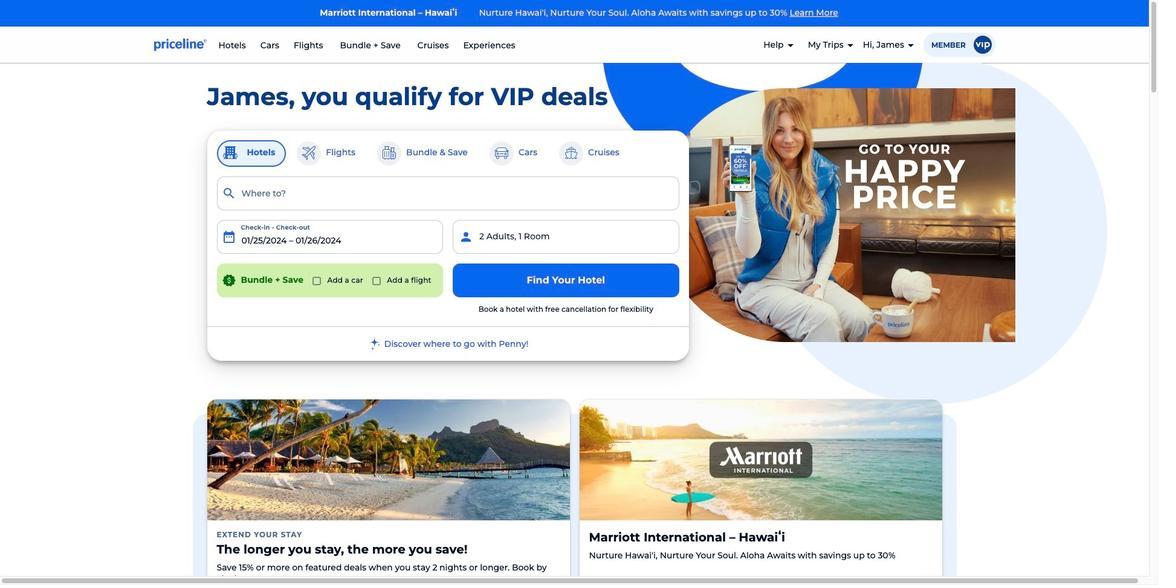 Task type: locate. For each thing, give the bounding box(es) containing it.
vip badge icon image
[[974, 35, 992, 54]]

None field
[[217, 176, 680, 210]]

Where to? field
[[217, 176, 680, 210]]



Task type: describe. For each thing, give the bounding box(es) containing it.
priceline.com home image
[[154, 38, 207, 51]]

Check-in - Check-out field
[[217, 220, 443, 254]]

traveler selection text field
[[453, 220, 680, 254]]

types of travel tab list
[[217, 140, 680, 167]]



